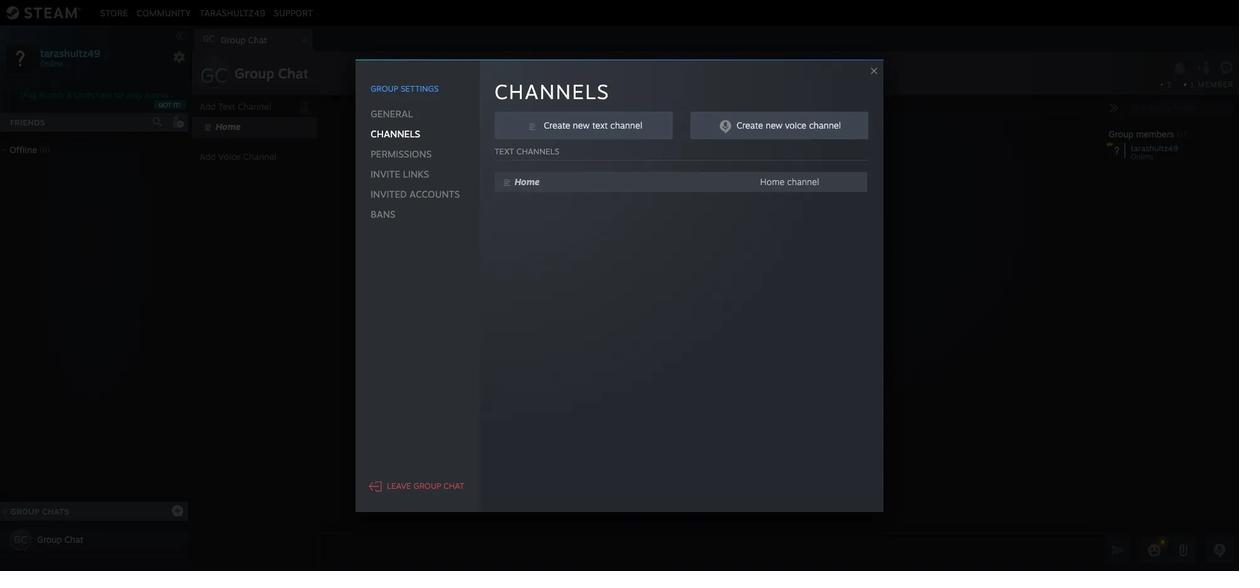 Task type: describe. For each thing, give the bounding box(es) containing it.
search my friends list image
[[152, 116, 163, 127]]

0 vertical spatial friends
[[39, 90, 65, 100]]

chat down close this tab icon
[[278, 65, 309, 82]]

manage group chat settings image
[[1221, 61, 1237, 77]]

0 horizontal spatial chats
[[42, 506, 69, 516]]

november
[[521, 111, 551, 118]]

easy
[[126, 90, 142, 100]]

gc group chat
[[203, 33, 267, 45]]

store link
[[96, 7, 132, 18]]

1 horizontal spatial chats
[[74, 90, 94, 100]]

2 vertical spatial tarashultz49
[[1131, 143, 1179, 153]]

1 vertical spatial text
[[495, 146, 515, 156]]

1 for 1
[[1168, 80, 1172, 89]]

1 vertical spatial gc
[[200, 63, 228, 88]]

invite
[[371, 168, 401, 180]]

1 horizontal spatial group chat
[[235, 65, 309, 82]]

store
[[100, 7, 128, 18]]

community
[[137, 7, 191, 18]]

friday, november 17, 2023
[[500, 111, 579, 118]]

1 vertical spatial group chat
[[37, 534, 83, 545]]

add text channel
[[200, 101, 271, 112]]

1 horizontal spatial home
[[515, 176, 540, 187]]

0 horizontal spatial home
[[216, 121, 241, 132]]

here
[[96, 90, 112, 100]]

close this tab image
[[298, 36, 311, 44]]

1 vertical spatial channels
[[371, 128, 421, 140]]

permissions
[[371, 148, 432, 160]]

leave group chat
[[387, 481, 465, 491]]

channel for create new text channel
[[611, 120, 643, 130]]

text
[[593, 120, 608, 130]]

add for add text channel
[[200, 101, 216, 112]]

support link
[[270, 7, 318, 18]]

chat inside gc group chat
[[248, 35, 267, 45]]

friday,
[[500, 111, 519, 118]]

for
[[114, 90, 124, 100]]

group settings
[[371, 83, 439, 93]]

voice
[[218, 151, 241, 162]]

create new text channel button
[[495, 111, 673, 139]]

0 vertical spatial text
[[218, 101, 235, 112]]

1 horizontal spatial tarashultz49
[[200, 7, 265, 18]]

home channel
[[761, 176, 820, 187]]

member
[[1199, 80, 1234, 89]]

links
[[403, 168, 429, 180]]

manage notification settings image
[[1173, 61, 1189, 75]]

general
[[371, 108, 413, 120]]

channel down voice
[[788, 176, 820, 187]]

create for create new text channel
[[544, 120, 571, 130]]



Task type: vqa. For each thing, say whether or not it's contained in the screenshot.
"US"
no



Task type: locate. For each thing, give the bounding box(es) containing it.
group chats
[[10, 506, 69, 516]]

group
[[221, 35, 246, 45], [235, 65, 275, 82], [371, 83, 399, 93], [1109, 129, 1134, 139], [414, 481, 441, 491], [10, 506, 40, 516], [37, 534, 62, 545]]

collapse member list image
[[1109, 103, 1119, 113]]

1 vertical spatial chats
[[42, 506, 69, 516]]

chat right leave
[[444, 481, 465, 491]]

channel
[[238, 101, 271, 112], [243, 151, 277, 162]]

1 horizontal spatial 1
[[1191, 80, 1196, 89]]

Filter by Name text field
[[1127, 100, 1235, 117]]

channel right voice in the top of the page
[[243, 151, 277, 162]]

channel for add text channel
[[238, 101, 271, 112]]

2 vertical spatial channels
[[517, 146, 560, 156]]

access
[[145, 90, 168, 100]]

chat down tarashultz49 link in the left top of the page
[[248, 35, 267, 45]]

add a friend image
[[171, 115, 184, 129]]

17,
[[553, 111, 562, 118]]

new for voice
[[766, 120, 783, 130]]

unpin channel list image
[[296, 98, 312, 114]]

submit image
[[1111, 542, 1127, 558]]

0 vertical spatial channels
[[495, 79, 610, 104]]

create a group chat image
[[171, 504, 184, 517]]

1 vertical spatial tarashultz49
[[40, 47, 100, 59]]

collapse chats list image
[[0, 509, 15, 514]]

2 add from the top
[[200, 151, 216, 162]]

add voice channel
[[200, 151, 277, 162]]

community link
[[132, 7, 195, 18]]

gc down collapse chats list icon
[[14, 533, 28, 546]]

drag friends & chats here for easy access
[[20, 90, 168, 100]]

tarashultz49 up &
[[40, 47, 100, 59]]

accounts
[[410, 188, 460, 200]]

channel
[[611, 120, 643, 130], [810, 120, 842, 130], [788, 176, 820, 187]]

manage friends list settings image
[[173, 51, 186, 63]]

channel left unpin channel list icon
[[238, 101, 271, 112]]

0 vertical spatial chats
[[74, 90, 94, 100]]

offline
[[9, 144, 37, 155]]

0 vertical spatial group chat
[[235, 65, 309, 82]]

text channels
[[495, 146, 560, 156]]

gc up add text channel
[[200, 63, 228, 88]]

None text field
[[321, 535, 1102, 566]]

invited
[[371, 188, 407, 200]]

settings
[[401, 83, 439, 93]]

add
[[200, 101, 216, 112], [200, 151, 216, 162]]

gc
[[203, 33, 215, 44], [200, 63, 228, 88], [14, 533, 28, 546]]

0 horizontal spatial tarashultz49
[[40, 47, 100, 59]]

0 vertical spatial channel
[[238, 101, 271, 112]]

tarashultz49 up gc group chat
[[200, 7, 265, 18]]

text up voice in the top of the page
[[218, 101, 235, 112]]

2 horizontal spatial home
[[761, 176, 785, 187]]

tarashultz49 link
[[195, 7, 270, 18]]

0 horizontal spatial group chat
[[37, 534, 83, 545]]

&
[[67, 90, 72, 100]]

channels down friday, november 17, 2023 at left top
[[517, 146, 560, 156]]

online
[[1131, 152, 1154, 161]]

2 new from the left
[[766, 120, 783, 130]]

send special image
[[1177, 543, 1192, 558]]

new down 2023
[[573, 120, 590, 130]]

group inside gc group chat
[[221, 35, 246, 45]]

channel right voice
[[810, 120, 842, 130]]

channels
[[495, 79, 610, 104], [371, 128, 421, 140], [517, 146, 560, 156]]

create left voice
[[737, 120, 764, 130]]

add for add voice channel
[[200, 151, 216, 162]]

chats right collapse chats list icon
[[42, 506, 69, 516]]

create new text channel
[[544, 120, 643, 130]]

leave
[[387, 481, 411, 491]]

1 for 1 member
[[1191, 80, 1196, 89]]

home down add text channel
[[216, 121, 241, 132]]

1 1 from the left
[[1168, 80, 1172, 89]]

channels up 17,
[[495, 79, 610, 104]]

create
[[544, 120, 571, 130], [737, 120, 764, 130]]

channel for add voice channel
[[243, 151, 277, 162]]

invite links
[[371, 168, 429, 180]]

1 left member
[[1191, 80, 1196, 89]]

2 create from the left
[[737, 120, 764, 130]]

2 1 from the left
[[1191, 80, 1196, 89]]

home down "create new voice channel" button
[[761, 176, 785, 187]]

0 horizontal spatial new
[[573, 120, 590, 130]]

new for text
[[573, 120, 590, 130]]

2023
[[564, 111, 579, 118]]

chats right &
[[74, 90, 94, 100]]

friends left &
[[39, 90, 65, 100]]

1 add from the top
[[200, 101, 216, 112]]

1 horizontal spatial text
[[495, 146, 515, 156]]

group chat down close this tab icon
[[235, 65, 309, 82]]

new
[[573, 120, 590, 130], [766, 120, 783, 130]]

tarashultz49 online
[[1131, 143, 1179, 161]]

friends down drag
[[10, 117, 45, 127]]

group chat down group chats
[[37, 534, 83, 545]]

voice
[[786, 120, 807, 130]]

1 vertical spatial add
[[200, 151, 216, 162]]

2 vertical spatial gc
[[14, 533, 28, 546]]

gc down tarashultz49 link in the left top of the page
[[203, 33, 215, 44]]

1 vertical spatial channel
[[243, 151, 277, 162]]

create new voice channel button
[[691, 111, 869, 139]]

text down friday,
[[495, 146, 515, 156]]

0 vertical spatial gc
[[203, 33, 215, 44]]

0 horizontal spatial create
[[544, 120, 571, 130]]

1 horizontal spatial create
[[737, 120, 764, 130]]

create new voice channel
[[737, 120, 842, 130]]

1
[[1168, 80, 1172, 89], [1191, 80, 1196, 89]]

1 vertical spatial friends
[[10, 117, 45, 127]]

group chat
[[235, 65, 309, 82], [37, 534, 83, 545]]

tarashultz49 down the "members"
[[1131, 143, 1179, 153]]

group members
[[1109, 129, 1175, 139]]

channels down general
[[371, 128, 421, 140]]

create down 17,
[[544, 120, 571, 130]]

channel right text
[[611, 120, 643, 130]]

bans
[[371, 208, 396, 220]]

home
[[216, 121, 241, 132], [515, 176, 540, 187], [761, 176, 785, 187]]

0 vertical spatial tarashultz49
[[200, 7, 265, 18]]

drag
[[20, 90, 37, 100]]

invite a friend to this group chat image
[[1197, 60, 1213, 76]]

text
[[218, 101, 235, 112], [495, 146, 515, 156]]

support
[[274, 7, 313, 18]]

0 horizontal spatial text
[[218, 101, 235, 112]]

members
[[1137, 129, 1175, 139]]

home down text channels at top
[[515, 176, 540, 187]]

new left voice
[[766, 120, 783, 130]]

chats
[[74, 90, 94, 100], [42, 506, 69, 516]]

chat down group chats
[[64, 534, 83, 545]]

create inside create new text channel button
[[544, 120, 571, 130]]

2 horizontal spatial tarashultz49
[[1131, 143, 1179, 153]]

chat
[[248, 35, 267, 45], [278, 65, 309, 82], [444, 481, 465, 491], [64, 534, 83, 545]]

1 member
[[1191, 80, 1234, 89]]

invited accounts
[[371, 188, 460, 200]]

1 up filter by name text field at the top right of page
[[1168, 80, 1172, 89]]

friends
[[39, 90, 65, 100], [10, 117, 45, 127]]

1 horizontal spatial new
[[766, 120, 783, 130]]

tarashultz49
[[200, 7, 265, 18], [40, 47, 100, 59], [1131, 143, 1179, 153]]

create inside "create new voice channel" button
[[737, 120, 764, 130]]

1 create from the left
[[544, 120, 571, 130]]

create for create new voice channel
[[737, 120, 764, 130]]

1 new from the left
[[573, 120, 590, 130]]

0 horizontal spatial 1
[[1168, 80, 1172, 89]]

gc inside gc group chat
[[203, 33, 215, 44]]

channel for create new voice channel
[[810, 120, 842, 130]]

0 vertical spatial add
[[200, 101, 216, 112]]



